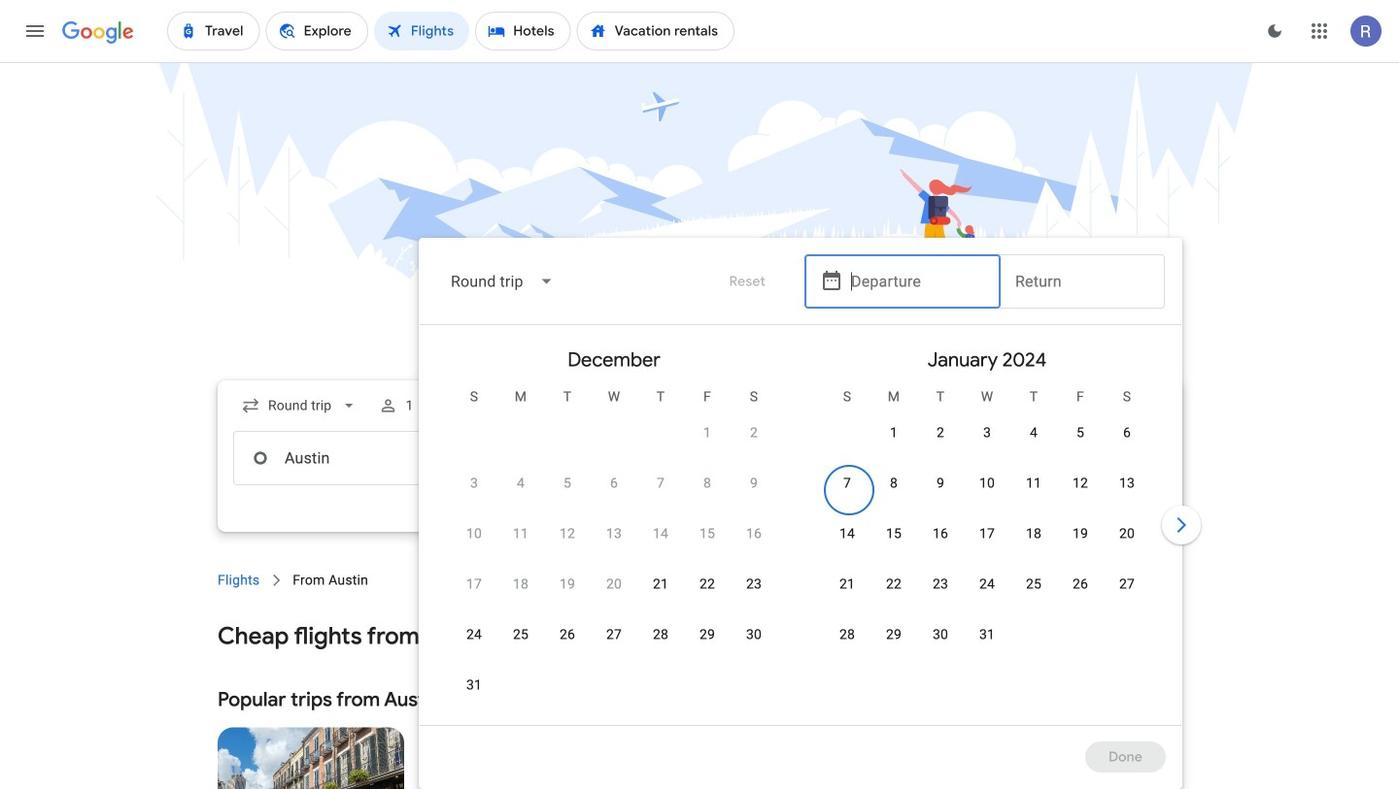 Task type: locate. For each thing, give the bounding box(es) containing it.
row down wed, dec 20 element
[[451, 617, 777, 672]]

mon, jan 22 element
[[886, 575, 902, 595]]

mon, dec 25 element
[[513, 626, 529, 645]]

1 departure text field from the top
[[851, 256, 985, 308]]

sat, dec 23 element
[[746, 575, 762, 595]]

0 vertical spatial departure text field
[[851, 256, 985, 308]]

mon, jan 1 element
[[890, 424, 898, 443]]

sun, jan 28 element
[[839, 626, 855, 645]]

2 departure text field from the top
[[851, 432, 985, 485]]

main menu image
[[23, 19, 47, 43]]

tue, dec 5 element
[[563, 474, 571, 494]]

grid inside the 'flight' search box
[[427, 333, 1174, 737]]

wed, jan 10 element
[[979, 474, 995, 494]]

row down mon, jan 22 element
[[824, 617, 1010, 672]]

tue, jan 30 element
[[933, 626, 948, 645]]

thu, dec 21 element
[[653, 575, 668, 595]]

wed, dec 20 element
[[606, 575, 622, 595]]

Return text field
[[1015, 256, 1149, 308], [1015, 432, 1149, 485]]

sat, jan 20 element
[[1119, 525, 1135, 544]]

cell
[[451, 568, 497, 615], [497, 568, 544, 615]]

row
[[684, 407, 777, 470], [870, 407, 1150, 470], [451, 465, 777, 521], [824, 465, 1150, 521], [451, 516, 777, 571], [824, 516, 1150, 571], [451, 566, 777, 622], [824, 566, 1150, 622], [451, 617, 777, 672], [824, 617, 1010, 672]]

departure text field for first the return text box from the bottom
[[851, 432, 985, 485]]

cell up the mon, dec 25 element
[[497, 568, 544, 615]]

mon, jan 15 element
[[886, 525, 902, 544]]

mon, jan 8 element
[[890, 474, 898, 494]]

tue, dec 26 element
[[560, 626, 575, 645]]

row group
[[427, 333, 801, 723], [801, 333, 1174, 718]]

none text field inside the 'flight' search box
[[233, 431, 507, 486]]

sun, jan 7 element
[[843, 474, 851, 494]]

1 vertical spatial departure text field
[[851, 432, 985, 485]]

Departure text field
[[851, 256, 985, 308], [851, 432, 985, 485]]

fri, dec 15 element
[[699, 525, 715, 544]]

None field
[[435, 258, 570, 305], [233, 389, 367, 424], [435, 258, 570, 305], [233, 389, 367, 424]]

fri, jan 19 element
[[1073, 525, 1088, 544]]

2 cell from the left
[[497, 568, 544, 615]]

grid
[[427, 333, 1174, 737]]

sun, dec 3 element
[[470, 474, 478, 494]]

1 cell from the left
[[451, 568, 497, 615]]

1 vertical spatial return text field
[[1015, 432, 1149, 485]]

tue, dec 12 element
[[560, 525, 575, 544]]

sat, dec 9 element
[[750, 474, 758, 494]]

wed, jan 24 element
[[979, 575, 995, 595]]

wed, dec 13 element
[[606, 525, 622, 544]]

row up wed, jan 24 element
[[824, 516, 1150, 571]]

cell up sun, dec 24 element
[[451, 568, 497, 615]]

row up wed, jan 17 element
[[824, 465, 1150, 521]]

1 row group from the left
[[427, 333, 801, 723]]

None text field
[[233, 431, 507, 486]]

0 vertical spatial return text field
[[1015, 256, 1149, 308]]

fri, dec 29 element
[[699, 626, 715, 645]]

tue, jan 16 element
[[933, 525, 948, 544]]

departure text field for 1st the return text box from the top
[[851, 256, 985, 308]]

tue, jan 9 element
[[937, 474, 944, 494]]



Task type: describe. For each thing, give the bounding box(es) containing it.
row up wed, dec 13 element
[[451, 465, 777, 521]]

thu, dec 14 element
[[653, 525, 668, 544]]

row up wed, jan 31 element
[[824, 566, 1150, 622]]

2 return text field from the top
[[1015, 432, 1149, 485]]

thu, dec 28 element
[[653, 626, 668, 645]]

row up wed, jan 10 element
[[870, 407, 1150, 470]]

wed, jan 17 element
[[979, 525, 995, 544]]

sun, dec 31 element
[[466, 676, 482, 696]]

thu, jan 4 element
[[1030, 424, 1038, 443]]

mon, dec 11 element
[[513, 525, 529, 544]]

sat, jan 13 element
[[1119, 474, 1135, 494]]

change appearance image
[[1251, 8, 1298, 54]]

fri, dec 8 element
[[703, 474, 711, 494]]

sat, dec 16 element
[[746, 525, 762, 544]]

next image
[[1158, 502, 1205, 549]]

sat, dec 30 element
[[746, 626, 762, 645]]

tue, jan 2 element
[[937, 424, 944, 443]]

fri, dec 1 element
[[703, 424, 711, 443]]

wed, jan 31 element
[[979, 626, 995, 645]]

thu, jan 11 element
[[1026, 474, 1042, 494]]

sat, dec 2 element
[[750, 424, 758, 443]]

sun, jan 14 element
[[839, 525, 855, 544]]

thu, dec 7 element
[[657, 474, 665, 494]]

sun, dec 10 element
[[466, 525, 482, 544]]

tue, jan 23 element
[[933, 575, 948, 595]]

sat, jan 27 element
[[1119, 575, 1135, 595]]

mon, dec 4 element
[[517, 474, 525, 494]]

row up wed, dec 27 'element'
[[451, 566, 777, 622]]

fri, jan 26 element
[[1073, 575, 1088, 595]]

wed, dec 6 element
[[610, 474, 618, 494]]

sat, jan 6 element
[[1123, 424, 1131, 443]]

row up wed, dec 20 element
[[451, 516, 777, 571]]

fri, jan 12 element
[[1073, 474, 1088, 494]]

86 US dollars text field
[[1133, 743, 1166, 768]]

tue, dec 19 element
[[560, 575, 575, 595]]

thu, jan 18 element
[[1026, 525, 1042, 544]]

mon, jan 29 element
[[886, 626, 902, 645]]

sun, jan 21 element
[[839, 575, 855, 595]]

2 row group from the left
[[801, 333, 1174, 718]]

1 return text field from the top
[[1015, 256, 1149, 308]]

fri, jan 5 element
[[1076, 424, 1084, 443]]

row up sat, dec 9 'element'
[[684, 407, 777, 470]]

Flight search field
[[202, 238, 1205, 790]]

wed, dec 27 element
[[606, 626, 622, 645]]

thu, jan 25 element
[[1026, 575, 1042, 595]]

wed, jan 3 element
[[983, 424, 991, 443]]

fri, dec 22 element
[[699, 575, 715, 595]]

sun, dec 24 element
[[466, 626, 482, 645]]



Task type: vqa. For each thing, say whether or not it's contained in the screenshot.
Wed, Jan 10 element
yes



